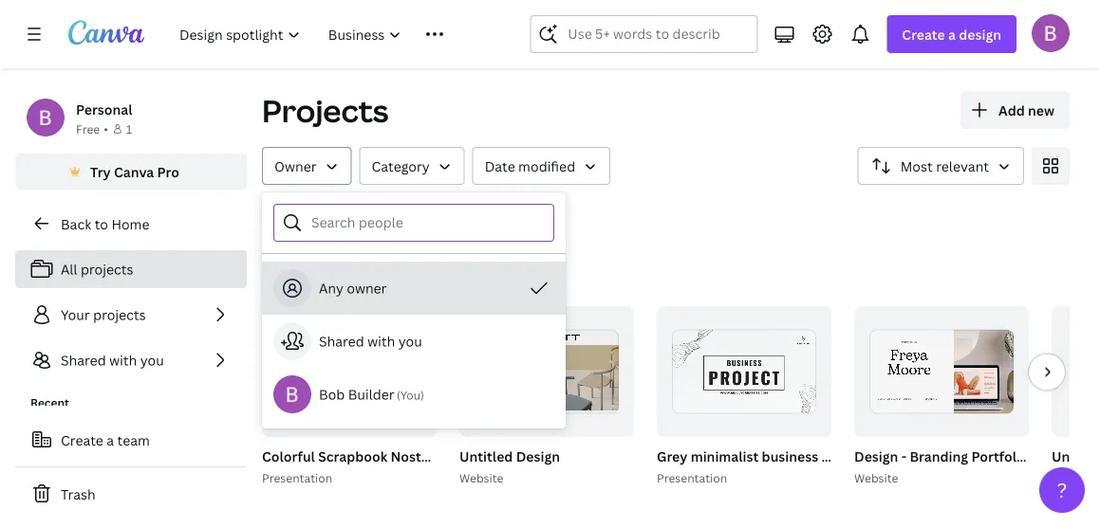Task type: describe. For each thing, give the bounding box(es) containing it.
modified
[[519, 157, 576, 175]]

website inside untitled design website
[[460, 471, 504, 486]]

colorful
[[262, 448, 315, 466]]

design inside design - branding portfolio website in  website
[[855, 448, 899, 466]]

colorful scrapbook nostalgia class syllabus blank education presentation presentation
[[262, 448, 741, 486]]

back to home
[[61, 215, 150, 233]]

shared for shared with you link
[[61, 352, 106, 370]]

2 horizontal spatial website
[[1032, 448, 1084, 466]]

minimalist
[[691, 448, 759, 466]]

with for shared with you button
[[368, 333, 395, 351]]

(
[[397, 388, 400, 404]]

create for create a team
[[61, 432, 103, 450]]

1 horizontal spatial website
[[855, 471, 899, 486]]

any owner
[[319, 280, 387, 298]]

pro
[[157, 163, 179, 181]]

Search people search field
[[311, 205, 542, 241]]

most
[[901, 157, 933, 175]]

you for shared with you button
[[399, 333, 422, 351]]

untitled for real
[[1052, 448, 1101, 466]]

projects
[[262, 90, 389, 132]]

owner
[[347, 280, 387, 298]]

list containing all projects
[[15, 251, 247, 380]]

nostalgia
[[391, 448, 452, 466]]

class
[[455, 448, 489, 466]]

education
[[589, 448, 655, 466]]

colorful scrapbook nostalgia class syllabus blank education presentation button
[[262, 445, 741, 469]]

design - branding portfolio website in  website
[[855, 448, 1101, 486]]

shared with you link
[[15, 342, 247, 380]]

bob
[[319, 386, 345, 404]]

add
[[999, 101, 1025, 119]]

create a team
[[61, 432, 150, 450]]

a for design
[[949, 25, 956, 43]]

you
[[400, 388, 421, 404]]

trash
[[61, 486, 96, 504]]

business
[[762, 448, 819, 466]]

list box containing any owner
[[262, 262, 566, 422]]

project
[[822, 448, 868, 466]]

design inside untitled design website
[[516, 448, 560, 466]]

shared for shared with you button
[[319, 333, 364, 351]]

trash link
[[15, 476, 247, 514]]

team
[[117, 432, 150, 450]]

all for all
[[270, 209, 287, 227]]

untitled design button
[[460, 445, 560, 469]]

presentation
[[872, 448, 955, 466]]

date
[[485, 157, 515, 175]]

shared with you for shared with you link
[[61, 352, 164, 370]]

shared with you button
[[262, 315, 566, 368]]

presentation inside 'grey minimalist business project presentation presentation'
[[657, 471, 728, 486]]

of for -
[[993, 416, 1007, 429]]

?
[[1057, 477, 1068, 504]]

folders button
[[325, 200, 388, 236]]



Task type: vqa. For each thing, say whether or not it's contained in the screenshot.
the leftmost you
yes



Task type: locate. For each thing, give the bounding box(es) containing it.
1 horizontal spatial shared
[[319, 333, 364, 351]]

real
[[1052, 471, 1076, 486]]

0 horizontal spatial you
[[140, 352, 164, 370]]

a inside 'dropdown button'
[[949, 25, 956, 43]]

your projects link
[[15, 296, 247, 334]]

try canva pro
[[90, 163, 179, 181]]

0 vertical spatial you
[[399, 333, 422, 351]]

1 left 8
[[590, 416, 595, 429]]

free •
[[76, 121, 108, 137]]

shared with you for shared with you button
[[319, 333, 422, 351]]

you
[[399, 333, 422, 351], [140, 352, 164, 370]]

0 horizontal spatial design
[[516, 448, 560, 466]]

canva
[[114, 163, 154, 181]]

1 vertical spatial create
[[61, 432, 103, 450]]

untitled real esta
[[1052, 448, 1101, 486]]

all up your
[[61, 261, 77, 279]]

2 untitled from the left
[[1052, 448, 1101, 466]]

0 horizontal spatial shared
[[61, 352, 106, 370]]

back to home link
[[15, 205, 247, 243]]

any owner button
[[262, 262, 566, 315]]

0 vertical spatial projects
[[81, 261, 133, 279]]

bob builder option
[[262, 368, 566, 422]]

shared with you inside button
[[319, 333, 422, 351]]

syllabus
[[492, 448, 547, 466]]

1 vertical spatial a
[[107, 432, 114, 450]]

Category button
[[359, 147, 465, 185]]

try canva pro button
[[15, 154, 247, 190]]

all
[[270, 209, 287, 227], [61, 261, 77, 279]]

0 vertical spatial create
[[902, 25, 946, 43]]

1 vertical spatial shared with you
[[61, 352, 164, 370]]

with up bob builder ( you )
[[368, 333, 395, 351]]

you inside button
[[399, 333, 422, 351]]

shared inside shared with you button
[[319, 333, 364, 351]]

esta
[[1079, 471, 1101, 486]]

a left team
[[107, 432, 114, 450]]

1 horizontal spatial shared with you
[[319, 333, 422, 351]]

projects for your projects
[[93, 306, 146, 324]]

all button
[[262, 200, 294, 236]]

grey minimalist business project presentation button
[[657, 445, 958, 469]]

branding
[[910, 448, 969, 466]]

1 horizontal spatial you
[[399, 333, 422, 351]]

a left design
[[949, 25, 956, 43]]

2 design from the left
[[855, 448, 899, 466]]

of for design
[[598, 416, 612, 429]]

portfolio
[[972, 448, 1029, 466]]

create a design button
[[887, 15, 1017, 53]]

1 for untitled
[[590, 416, 595, 429]]

1 untitled from the left
[[460, 448, 513, 466]]

presentation down 'colorful'
[[262, 471, 332, 486]]

a
[[949, 25, 956, 43], [107, 432, 114, 450]]

1 horizontal spatial untitled
[[1052, 448, 1101, 466]]

recent down all button
[[262, 261, 342, 292]]

shared
[[319, 333, 364, 351], [61, 352, 106, 370]]

shared with you option
[[262, 315, 566, 368]]

0 horizontal spatial a
[[107, 432, 114, 450]]

0 vertical spatial shared with you
[[319, 333, 422, 351]]

any owner option
[[262, 262, 566, 315]]

bob builder ( you )
[[319, 386, 424, 404]]

all for all projects
[[61, 261, 77, 279]]

Date modified button
[[473, 147, 611, 185]]

1 horizontal spatial a
[[949, 25, 956, 43]]

all inside button
[[270, 209, 287, 227]]

Search search field
[[568, 16, 720, 52]]

2 of from the left
[[993, 416, 1007, 429]]

1 horizontal spatial 1
[[590, 416, 595, 429]]

with down your projects link
[[109, 352, 137, 370]]

projects right your
[[93, 306, 146, 324]]

0 horizontal spatial create
[[61, 432, 103, 450]]

1 of 8
[[590, 416, 621, 429]]

0 horizontal spatial of
[[598, 416, 612, 429]]

design
[[516, 448, 560, 466], [855, 448, 899, 466]]

0 vertical spatial a
[[949, 25, 956, 43]]

1 of from the left
[[598, 416, 612, 429]]

add new button
[[961, 91, 1070, 129]]

of left 8
[[598, 416, 612, 429]]

1 horizontal spatial recent
[[262, 261, 342, 292]]

folders
[[332, 209, 381, 227]]

•
[[104, 121, 108, 137]]

0 horizontal spatial shared with you
[[61, 352, 164, 370]]

1 vertical spatial recent
[[30, 396, 69, 411]]

0 horizontal spatial recent
[[30, 396, 69, 411]]

blank
[[550, 448, 586, 466]]

shared inside shared with you link
[[61, 352, 106, 370]]

None search field
[[530, 15, 758, 53]]

presentation
[[658, 448, 741, 466], [262, 471, 332, 486], [657, 471, 728, 486]]

presentation down the grey
[[657, 471, 728, 486]]

all down owner
[[270, 209, 287, 227]]

you down any owner button
[[399, 333, 422, 351]]

presentation right "education"
[[658, 448, 741, 466]]

0 vertical spatial recent
[[262, 261, 342, 292]]

you for shared with you link
[[140, 352, 164, 370]]

a inside button
[[107, 432, 114, 450]]

create
[[902, 25, 946, 43], [61, 432, 103, 450]]

owner
[[274, 157, 317, 175]]

list box
[[262, 262, 566, 422]]

projects for all projects
[[81, 261, 133, 279]]

create a team button
[[15, 422, 247, 460]]

list
[[15, 251, 247, 380]]

1 right •
[[126, 121, 132, 137]]

1 horizontal spatial create
[[902, 25, 946, 43]]

shared with you down your projects
[[61, 352, 164, 370]]

1 vertical spatial you
[[140, 352, 164, 370]]

try
[[90, 163, 111, 181]]

0 vertical spatial all
[[270, 209, 287, 227]]

your projects
[[61, 306, 146, 324]]

personal
[[76, 100, 132, 118]]

design - branding portfolio website in button
[[855, 445, 1101, 469]]

create inside create a design 'dropdown button'
[[902, 25, 946, 43]]

? button
[[1040, 468, 1085, 514]]

1 horizontal spatial with
[[368, 333, 395, 351]]

bob builder image
[[1032, 14, 1070, 52]]

untitled
[[460, 448, 513, 466], [1052, 448, 1101, 466]]

)
[[421, 388, 424, 404]]

shared up bob
[[319, 333, 364, 351]]

design
[[959, 25, 1002, 43]]

0 horizontal spatial with
[[109, 352, 137, 370]]

0 vertical spatial shared
[[319, 333, 364, 351]]

create for create a design
[[902, 25, 946, 43]]

1 horizontal spatial of
[[993, 416, 1007, 429]]

builder
[[348, 386, 395, 404]]

with
[[368, 333, 395, 351], [109, 352, 137, 370]]

untitled button
[[1052, 445, 1101, 469]]

1 for design
[[984, 416, 990, 429]]

all projects
[[61, 261, 133, 279]]

projects down back to home
[[81, 261, 133, 279]]

8
[[615, 416, 621, 429]]

create inside create a team button
[[61, 432, 103, 450]]

2 horizontal spatial 1
[[984, 416, 990, 429]]

a for team
[[107, 432, 114, 450]]

in
[[1088, 448, 1100, 466]]

of left 9
[[993, 416, 1007, 429]]

create left team
[[61, 432, 103, 450]]

grey
[[657, 448, 688, 466]]

relevant
[[936, 157, 989, 175]]

create a design
[[902, 25, 1002, 43]]

1 vertical spatial projects
[[93, 306, 146, 324]]

of
[[598, 416, 612, 429], [993, 416, 1007, 429]]

website up 'real'
[[1032, 448, 1084, 466]]

shared down your
[[61, 352, 106, 370]]

to
[[95, 215, 108, 233]]

date modified
[[485, 157, 576, 175]]

0 horizontal spatial website
[[460, 471, 504, 486]]

recent up create a team
[[30, 396, 69, 411]]

1 of 9
[[984, 416, 1016, 429]]

your
[[61, 306, 90, 324]]

back
[[61, 215, 91, 233]]

0 vertical spatial with
[[368, 333, 395, 351]]

-
[[902, 448, 907, 466]]

untitled inside untitled design website
[[460, 448, 513, 466]]

website
[[1032, 448, 1084, 466], [460, 471, 504, 486], [855, 471, 899, 486]]

any
[[319, 280, 344, 298]]

1 left 9
[[984, 416, 990, 429]]

category
[[372, 157, 430, 175]]

with for shared with you link
[[109, 352, 137, 370]]

1 vertical spatial all
[[61, 261, 77, 279]]

all projects link
[[15, 251, 247, 289]]

0 horizontal spatial 1
[[126, 121, 132, 137]]

1 vertical spatial with
[[109, 352, 137, 370]]

untitled design website
[[460, 448, 560, 486]]

1 design from the left
[[516, 448, 560, 466]]

with inside list
[[109, 352, 137, 370]]

scrapbook
[[318, 448, 388, 466]]

0 horizontal spatial all
[[61, 261, 77, 279]]

you down your projects link
[[140, 352, 164, 370]]

Owner button
[[262, 147, 352, 185]]

top level navigation element
[[167, 15, 485, 53], [167, 15, 485, 53]]

grey minimalist business project presentation presentation
[[657, 448, 958, 486]]

1 horizontal spatial design
[[855, 448, 899, 466]]

1 vertical spatial shared
[[61, 352, 106, 370]]

Sort by button
[[858, 147, 1025, 185]]

0 horizontal spatial untitled
[[460, 448, 513, 466]]

free
[[76, 121, 100, 137]]

with inside button
[[368, 333, 395, 351]]

1
[[126, 121, 132, 137], [590, 416, 595, 429], [984, 416, 990, 429]]

home
[[111, 215, 150, 233]]

you inside list
[[140, 352, 164, 370]]

shared with you
[[319, 333, 422, 351], [61, 352, 164, 370]]

9
[[1010, 416, 1016, 429]]

recent
[[262, 261, 342, 292], [30, 396, 69, 411]]

new
[[1028, 101, 1055, 119]]

create left design
[[902, 25, 946, 43]]

add new
[[999, 101, 1055, 119]]

website down class
[[460, 471, 504, 486]]

untitled for design
[[460, 448, 513, 466]]

shared with you up builder
[[319, 333, 422, 351]]

1 horizontal spatial all
[[270, 209, 287, 227]]

website down project
[[855, 471, 899, 486]]

most relevant
[[901, 157, 989, 175]]



